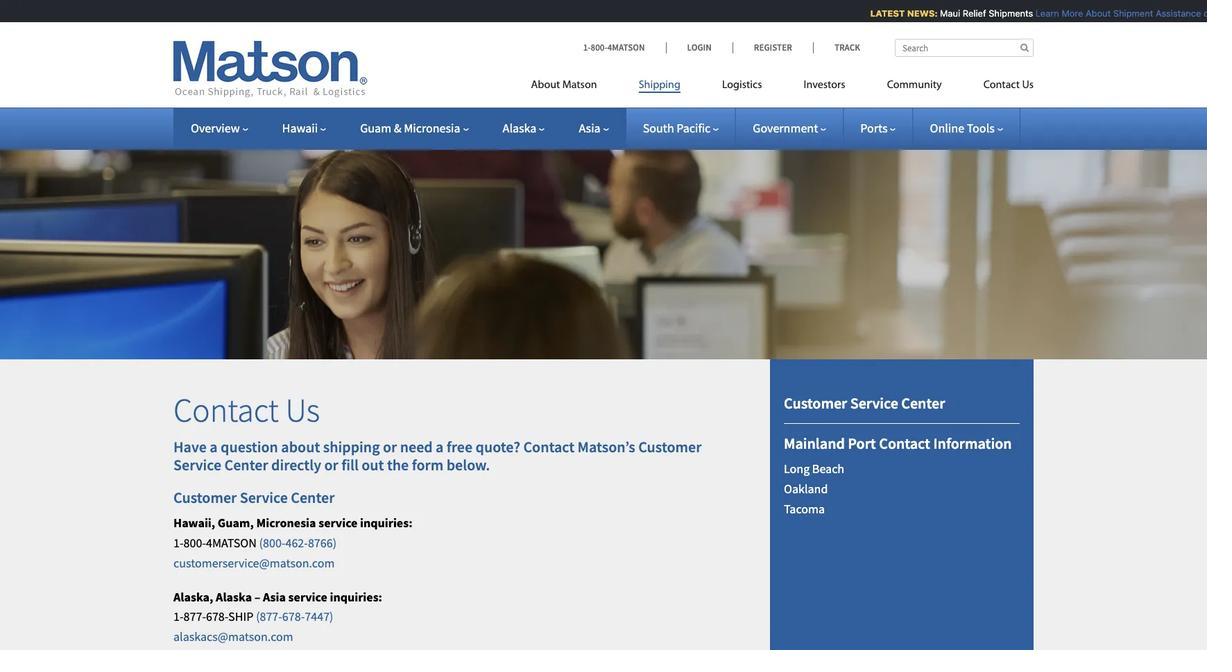 Task type: locate. For each thing, give the bounding box(es) containing it.
asia down about matson link
[[579, 120, 601, 136]]

customer inside section
[[784, 394, 847, 413]]

0 vertical spatial us
[[1022, 80, 1034, 91]]

contact us
[[984, 80, 1034, 91], [173, 390, 320, 431]]

1 horizontal spatial contact us
[[984, 80, 1034, 91]]

service up guam,
[[240, 488, 288, 507]]

more
[[1057, 8, 1079, 19]]

center for hawaii, guam, micronesia service inquiries:
[[291, 488, 335, 507]]

800-
[[591, 42, 608, 53], [184, 535, 206, 551]]

1 vertical spatial asia
[[263, 589, 286, 605]]

2 horizontal spatial center
[[901, 394, 945, 413]]

overview link
[[191, 120, 248, 136]]

shipment
[[1109, 8, 1149, 19]]

customer service center for hawaii, guam, micronesia service inquiries:
[[173, 488, 335, 507]]

us up "about"
[[285, 390, 320, 431]]

7447)
[[305, 609, 333, 625]]

1 horizontal spatial 678-
[[282, 609, 305, 625]]

us down the search image
[[1022, 80, 1034, 91]]

service inside alaska, alaska – asia service inquiries: 1-877-678-ship (877-678-7447) alaskacs@matson.com
[[288, 589, 327, 605]]

1 vertical spatial center
[[224, 455, 268, 475]]

tacoma
[[784, 501, 825, 517]]

1 horizontal spatial us
[[1022, 80, 1034, 91]]

2 a from the left
[[436, 437, 444, 457]]

contact inside section
[[879, 434, 930, 453]]

(877-678-7447) link
[[256, 609, 333, 625]]

center down the directly at left
[[291, 488, 335, 507]]

800- up matson
[[591, 42, 608, 53]]

information
[[934, 434, 1012, 453]]

2 horizontal spatial customer
[[784, 394, 847, 413]]

asia link
[[579, 120, 609, 136]]

customer
[[784, 394, 847, 413], [638, 437, 702, 457], [173, 488, 237, 507]]

service up 8766)
[[319, 515, 358, 531]]

service up 7447)
[[288, 589, 327, 605]]

1 horizontal spatial micronesia
[[404, 120, 460, 136]]

or left fill
[[324, 455, 338, 475]]

0 horizontal spatial a
[[210, 437, 218, 457]]

customer service center up guam,
[[173, 488, 335, 507]]

1 horizontal spatial 4matson
[[608, 42, 645, 53]]

4matson up the shipping
[[608, 42, 645, 53]]

1 vertical spatial service
[[173, 455, 221, 475]]

1 vertical spatial customer service center
[[173, 488, 335, 507]]

2 horizontal spatial service
[[850, 394, 898, 413]]

center left the directly at left
[[224, 455, 268, 475]]

us
[[1022, 80, 1034, 91], [285, 390, 320, 431]]

micronesia right &
[[404, 120, 460, 136]]

fill
[[341, 455, 359, 475]]

(800-
[[259, 535, 286, 551]]

contact inside have a question about shipping or need a free quote? contact matson's customer service center directly or fill out the form below.
[[523, 437, 575, 457]]

(800-462-8766) link
[[259, 535, 337, 551]]

oakland
[[784, 481, 828, 497]]

service inside have a question about shipping or need a free quote? contact matson's customer service center directly or fill out the form below.
[[173, 455, 221, 475]]

contact right port
[[879, 434, 930, 453]]

1 vertical spatial us
[[285, 390, 320, 431]]

asia
[[579, 120, 601, 136], [263, 589, 286, 605]]

government
[[753, 120, 818, 136]]

inquiries: inside alaska, alaska – asia service inquiries: 1-877-678-ship (877-678-7447) alaskacs@matson.com
[[330, 589, 382, 605]]

beach
[[812, 461, 845, 477]]

0 vertical spatial customer service center
[[784, 394, 945, 413]]

1 vertical spatial 4matson
[[206, 535, 257, 551]]

out
[[362, 455, 384, 475]]

0 vertical spatial contact us
[[984, 80, 1034, 91]]

alaska
[[503, 120, 537, 136], [216, 589, 252, 605]]

0 horizontal spatial service
[[173, 455, 221, 475]]

news:
[[903, 8, 934, 19]]

0 horizontal spatial center
[[224, 455, 268, 475]]

shipping
[[323, 437, 380, 457]]

or left need
[[383, 437, 397, 457]]

0 vertical spatial center
[[901, 394, 945, 413]]

0 horizontal spatial asia
[[263, 589, 286, 605]]

0 horizontal spatial contact us
[[173, 390, 320, 431]]

0 horizontal spatial us
[[285, 390, 320, 431]]

guam
[[360, 120, 391, 136]]

matson
[[563, 80, 597, 91]]

contact up question
[[173, 390, 279, 431]]

register link
[[733, 42, 813, 53]]

center
[[901, 394, 945, 413], [224, 455, 268, 475], [291, 488, 335, 507]]

customer inside have a question about shipping or need a free quote? contact matson's customer service center directly or fill out the form below.
[[638, 437, 702, 457]]

government link
[[753, 120, 827, 136]]

contact us link
[[963, 73, 1034, 101]]

logistics link
[[701, 73, 783, 101]]

service up port
[[850, 394, 898, 413]]

tools
[[967, 120, 995, 136]]

inquiries: up 7447)
[[330, 589, 382, 605]]

customer up hawaii,
[[173, 488, 237, 507]]

0 vertical spatial inquiries:
[[360, 515, 413, 531]]

2 vertical spatial center
[[291, 488, 335, 507]]

1 horizontal spatial a
[[436, 437, 444, 457]]

1 horizontal spatial alaska
[[503, 120, 537, 136]]

section
[[753, 360, 1051, 650]]

0 vertical spatial service
[[850, 394, 898, 413]]

maui
[[936, 8, 956, 19]]

2 vertical spatial service
[[240, 488, 288, 507]]

asia right –
[[263, 589, 286, 605]]

blue matson logo with ocean, shipping, truck, rail and logistics written beneath it. image
[[173, 41, 368, 98]]

contact us down the search image
[[984, 80, 1034, 91]]

1 horizontal spatial or
[[383, 437, 397, 457]]

0 vertical spatial customer
[[784, 394, 847, 413]]

customer service center
[[784, 394, 945, 413], [173, 488, 335, 507]]

pacific
[[677, 120, 711, 136]]

service
[[850, 394, 898, 413], [173, 455, 221, 475], [240, 488, 288, 507]]

1- up matson
[[583, 42, 591, 53]]

contact
[[984, 80, 1020, 91], [173, 390, 279, 431], [879, 434, 930, 453], [523, 437, 575, 457]]

0 vertical spatial 800-
[[591, 42, 608, 53]]

4matson
[[608, 42, 645, 53], [206, 535, 257, 551]]

1 vertical spatial customer
[[638, 437, 702, 457]]

800- down hawaii,
[[184, 535, 206, 551]]

micronesia for guam,
[[256, 515, 316, 531]]

oakland link
[[784, 481, 828, 497]]

shipping link
[[618, 73, 701, 101]]

(877-
[[256, 609, 282, 625]]

alaska up ship
[[216, 589, 252, 605]]

about left matson
[[531, 80, 560, 91]]

4matson down guam,
[[206, 535, 257, 551]]

1 vertical spatial 1-
[[173, 535, 184, 551]]

micronesia for &
[[404, 120, 460, 136]]

about right more at the right of the page
[[1081, 8, 1107, 19]]

port
[[848, 434, 876, 453]]

service up hawaii,
[[173, 455, 221, 475]]

latest news: maui relief shipments learn more about shipment assistance or
[[866, 8, 1207, 19]]

shipping
[[639, 80, 681, 91]]

customer up mainland
[[784, 394, 847, 413]]

inquiries: down the
[[360, 515, 413, 531]]

contact us inside top menu navigation
[[984, 80, 1034, 91]]

micronesia up 462-
[[256, 515, 316, 531]]

micronesia
[[404, 120, 460, 136], [256, 515, 316, 531]]

678-
[[206, 609, 228, 625], [282, 609, 305, 625]]

contact up 'tools'
[[984, 80, 1020, 91]]

0 horizontal spatial about
[[531, 80, 560, 91]]

2 vertical spatial customer
[[173, 488, 237, 507]]

1 vertical spatial inquiries:
[[330, 589, 382, 605]]

1 vertical spatial 800-
[[184, 535, 206, 551]]

None search field
[[895, 39, 1034, 57]]

hawaii,
[[173, 515, 215, 531]]

0 horizontal spatial customer service center
[[173, 488, 335, 507]]

relief
[[958, 8, 982, 19]]

investors
[[804, 80, 846, 91]]

1 horizontal spatial customer
[[638, 437, 702, 457]]

learn
[[1031, 8, 1055, 19]]

0 vertical spatial alaska
[[503, 120, 537, 136]]

1 vertical spatial micronesia
[[256, 515, 316, 531]]

search image
[[1021, 43, 1029, 52]]

assistance
[[1152, 8, 1197, 19]]

micronesia inside hawaii, guam, micronesia service inquiries: 1-800-4matson (800-462-8766) customerservice@matson.com
[[256, 515, 316, 531]]

customer right the matson's
[[638, 437, 702, 457]]

1 vertical spatial service
[[288, 589, 327, 605]]

mainland port contact information
[[784, 434, 1012, 453]]

community link
[[866, 73, 963, 101]]

hawaii link
[[282, 120, 326, 136]]

0 vertical spatial micronesia
[[404, 120, 460, 136]]

1 horizontal spatial service
[[240, 488, 288, 507]]

customer service center up port
[[784, 394, 945, 413]]

inquiries:
[[360, 515, 413, 531], [330, 589, 382, 605]]

service
[[319, 515, 358, 531], [288, 589, 327, 605]]

0 horizontal spatial 4matson
[[206, 535, 257, 551]]

1- down the alaska,
[[173, 609, 184, 625]]

or right assistance
[[1199, 8, 1207, 19]]

1-
[[583, 42, 591, 53], [173, 535, 184, 551], [173, 609, 184, 625]]

0 vertical spatial about
[[1081, 8, 1107, 19]]

track
[[835, 42, 860, 53]]

section containing customer service center
[[753, 360, 1051, 650]]

1 horizontal spatial center
[[291, 488, 335, 507]]

the
[[387, 455, 409, 475]]

0 horizontal spatial alaska
[[216, 589, 252, 605]]

south pacific
[[643, 120, 711, 136]]

1- inside hawaii, guam, micronesia service inquiries: 1-800-4matson (800-462-8766) customerservice@matson.com
[[173, 535, 184, 551]]

contact right quote?
[[523, 437, 575, 457]]

1 horizontal spatial customer service center
[[784, 394, 945, 413]]

a left free at left
[[436, 437, 444, 457]]

alaska down about matson at left
[[503, 120, 537, 136]]

2 vertical spatial 1-
[[173, 609, 184, 625]]

a right have
[[210, 437, 218, 457]]

alaska inside alaska, alaska – asia service inquiries: 1-877-678-ship (877-678-7447) alaskacs@matson.com
[[216, 589, 252, 605]]

0 horizontal spatial 678-
[[206, 609, 228, 625]]

1 vertical spatial about
[[531, 80, 560, 91]]

1 horizontal spatial asia
[[579, 120, 601, 136]]

service inside section
[[850, 394, 898, 413]]

ship
[[228, 609, 254, 625]]

1 vertical spatial alaska
[[216, 589, 252, 605]]

customerservice@matson.com
[[173, 555, 335, 571]]

alaska link
[[503, 120, 545, 136]]

have
[[173, 437, 207, 457]]

about matson
[[531, 80, 597, 91]]

1- down hawaii,
[[173, 535, 184, 551]]

or
[[1199, 8, 1207, 19], [383, 437, 397, 457], [324, 455, 338, 475]]

0 horizontal spatial 800-
[[184, 535, 206, 551]]

center up "mainland port contact information"
[[901, 394, 945, 413]]

0 horizontal spatial customer
[[173, 488, 237, 507]]

contact us up question
[[173, 390, 320, 431]]

Search search field
[[895, 39, 1034, 57]]

0 vertical spatial service
[[319, 515, 358, 531]]

0 horizontal spatial micronesia
[[256, 515, 316, 531]]



Task type: vqa. For each thing, say whether or not it's contained in the screenshot.
in
no



Task type: describe. For each thing, give the bounding box(es) containing it.
quote?
[[476, 437, 520, 457]]

online tools link
[[930, 120, 1003, 136]]

1-800-4matson link
[[583, 42, 666, 53]]

online
[[930, 120, 965, 136]]

0 horizontal spatial or
[[324, 455, 338, 475]]

about inside top menu navigation
[[531, 80, 560, 91]]

service for hawaii, guam, micronesia service inquiries:
[[240, 488, 288, 507]]

1 horizontal spatial about
[[1081, 8, 1107, 19]]

customer for mainland port contact information
[[784, 394, 847, 413]]

4matson inside hawaii, guam, micronesia service inquiries: 1-800-4matson (800-462-8766) customerservice@matson.com
[[206, 535, 257, 551]]

form
[[412, 455, 444, 475]]

2 678- from the left
[[282, 609, 305, 625]]

register
[[754, 42, 792, 53]]

0 vertical spatial 4matson
[[608, 42, 645, 53]]

login
[[687, 42, 712, 53]]

guam & micronesia link
[[360, 120, 469, 136]]

learn more about shipment assistance or link
[[1031, 8, 1207, 19]]

long beach link
[[784, 461, 845, 477]]

track link
[[813, 42, 860, 53]]

about
[[281, 437, 320, 457]]

top menu navigation
[[531, 73, 1034, 101]]

800- inside hawaii, guam, micronesia service inquiries: 1-800-4matson (800-462-8766) customerservice@matson.com
[[184, 535, 206, 551]]

&
[[394, 120, 401, 136]]

long beach oakland tacoma
[[784, 461, 845, 517]]

service for mainland port contact information
[[850, 394, 898, 413]]

customer service center for mainland port contact information
[[784, 394, 945, 413]]

alaska, alaska – asia service inquiries: 1-877-678-ship (877-678-7447) alaskacs@matson.com
[[173, 589, 382, 645]]

customer for hawaii, guam, micronesia service inquiries:
[[173, 488, 237, 507]]

2 horizontal spatial or
[[1199, 8, 1207, 19]]

need
[[400, 437, 433, 457]]

alaska,
[[173, 589, 213, 605]]

matson's
[[578, 437, 635, 457]]

tacoma link
[[784, 501, 825, 517]]

us inside top menu navigation
[[1022, 80, 1034, 91]]

mainland
[[784, 434, 845, 453]]

0 vertical spatial 1-
[[583, 42, 591, 53]]

contact inside top menu navigation
[[984, 80, 1020, 91]]

long
[[784, 461, 810, 477]]

1- inside alaska, alaska – asia service inquiries: 1-877-678-ship (877-678-7447) alaskacs@matson.com
[[173, 609, 184, 625]]

community
[[887, 80, 942, 91]]

investors link
[[783, 73, 866, 101]]

directly
[[271, 455, 321, 475]]

south
[[643, 120, 674, 136]]

hawaii
[[282, 120, 318, 136]]

shipments
[[984, 8, 1029, 19]]

about matson link
[[531, 73, 618, 101]]

1-800-4matson
[[583, 42, 645, 53]]

latest
[[866, 8, 901, 19]]

customerservice@matson.com link
[[173, 555, 335, 571]]

1 678- from the left
[[206, 609, 228, 625]]

have a question about shipping or need a free quote? contact matson's customer service center directly or fill out the form below.
[[173, 437, 702, 475]]

login link
[[666, 42, 733, 53]]

8766)
[[308, 535, 337, 551]]

hawaii, guam, micronesia service inquiries: 1-800-4matson (800-462-8766) customerservice@matson.com
[[173, 515, 413, 571]]

south pacific link
[[643, 120, 719, 136]]

1 vertical spatial contact us
[[173, 390, 320, 431]]

inquiries: inside hawaii, guam, micronesia service inquiries: 1-800-4matson (800-462-8766) customerservice@matson.com
[[360, 515, 413, 531]]

guam & micronesia
[[360, 120, 460, 136]]

online tools
[[930, 120, 995, 136]]

ports link
[[861, 120, 896, 136]]

0 vertical spatial asia
[[579, 120, 601, 136]]

877-
[[184, 609, 206, 625]]

asia inside alaska, alaska – asia service inquiries: 1-877-678-ship (877-678-7447) alaskacs@matson.com
[[263, 589, 286, 605]]

alaskacs@matson.com link
[[173, 629, 293, 645]]

ports
[[861, 120, 888, 136]]

guam,
[[218, 515, 254, 531]]

question
[[221, 437, 278, 457]]

1 horizontal spatial 800-
[[591, 42, 608, 53]]

center for mainland port contact information
[[901, 394, 945, 413]]

center inside have a question about shipping or need a free quote? contact matson's customer service center directly or fill out the form below.
[[224, 455, 268, 475]]

462-
[[285, 535, 308, 551]]

below.
[[447, 455, 490, 475]]

banner image
[[0, 128, 1207, 360]]

overview
[[191, 120, 240, 136]]

1 a from the left
[[210, 437, 218, 457]]

–
[[254, 589, 261, 605]]

alaskacs@matson.com
[[173, 629, 293, 645]]

logistics
[[722, 80, 762, 91]]

free
[[447, 437, 473, 457]]

service inside hawaii, guam, micronesia service inquiries: 1-800-4matson (800-462-8766) customerservice@matson.com
[[319, 515, 358, 531]]



